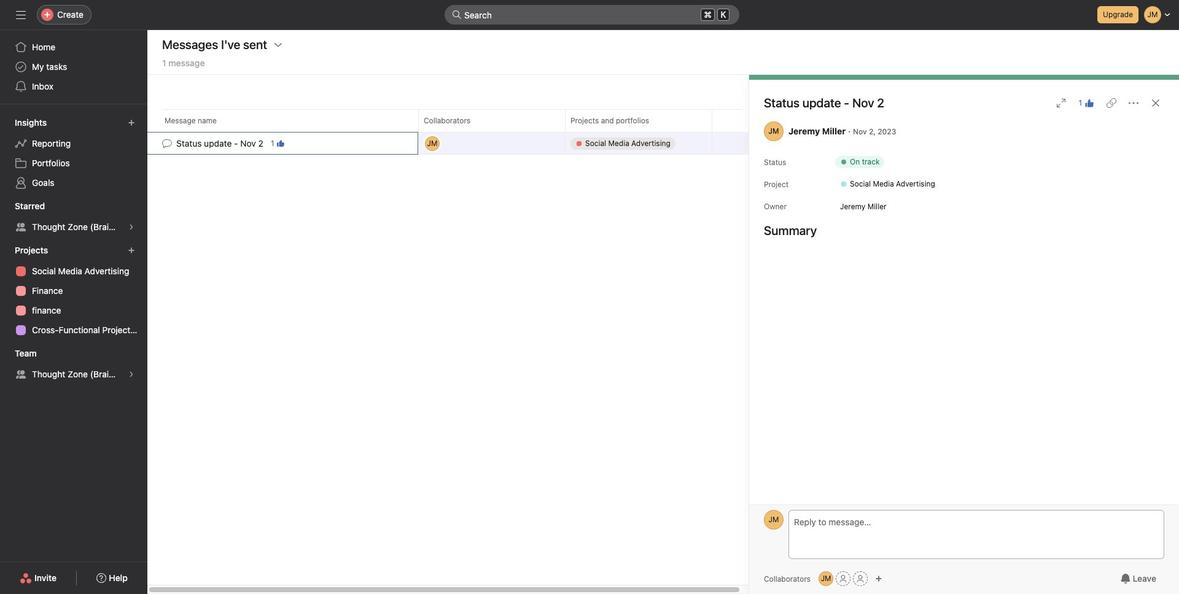 Task type: locate. For each thing, give the bounding box(es) containing it.
see details, thought zone (brainstorm space) image inside starred element
[[128, 224, 135, 231]]

prominent image
[[452, 10, 462, 20]]

0 vertical spatial see details, thought zone (brainstorm space) image
[[128, 224, 135, 231]]

teams element
[[0, 343, 147, 387]]

row
[[147, 109, 757, 132], [147, 131, 757, 156], [162, 131, 742, 133]]

new project or portfolio image
[[128, 247, 135, 254]]

see details, thought zone (brainstorm space) image inside the teams element
[[128, 371, 135, 378]]

see details, thought zone (brainstorm space) image
[[128, 224, 135, 231], [128, 371, 135, 378]]

tree grid
[[147, 131, 757, 156]]

column header
[[162, 109, 422, 132], [418, 109, 569, 132], [565, 109, 715, 132]]

new insights image
[[128, 119, 135, 127]]

copy link image
[[1107, 98, 1116, 108]]

hide sidebar image
[[16, 10, 26, 20]]

2 see details, thought zone (brainstorm space) image from the top
[[128, 371, 135, 378]]

None field
[[445, 5, 739, 25]]

1 see details, thought zone (brainstorm space) image from the top
[[128, 224, 135, 231]]

add or remove collaborators image
[[819, 572, 833, 586]]

Search tasks, projects, and more text field
[[445, 5, 739, 25]]

close this status update image
[[1151, 98, 1161, 108]]

cell
[[565, 132, 712, 155]]

1 vertical spatial see details, thought zone (brainstorm space) image
[[128, 371, 135, 378]]

more actions image
[[1129, 98, 1139, 108]]

projects element
[[0, 240, 147, 343]]



Task type: describe. For each thing, give the bounding box(es) containing it.
1 column header from the left
[[162, 109, 422, 132]]

insights element
[[0, 112, 147, 195]]

add or remove collaborators image
[[875, 575, 883, 583]]

see details, thought zone (brainstorm space) image for the teams element
[[128, 371, 135, 378]]

1 like. you liked this task image
[[1085, 98, 1094, 108]]

conversation name for status update - nov 2 cell
[[147, 132, 418, 155]]

1 like. you liked this task image
[[277, 140, 284, 147]]

global element
[[0, 30, 147, 104]]

see details, thought zone (brainstorm space) image for starred element
[[128, 224, 135, 231]]

actions image
[[273, 40, 283, 50]]

starred element
[[0, 195, 147, 240]]

full screen image
[[1057, 98, 1066, 108]]

open user profile image
[[764, 510, 784, 530]]

2 column header from the left
[[418, 109, 569, 132]]

3 column header from the left
[[565, 109, 715, 132]]



Task type: vqa. For each thing, say whether or not it's contained in the screenshot.
tree grid
yes



